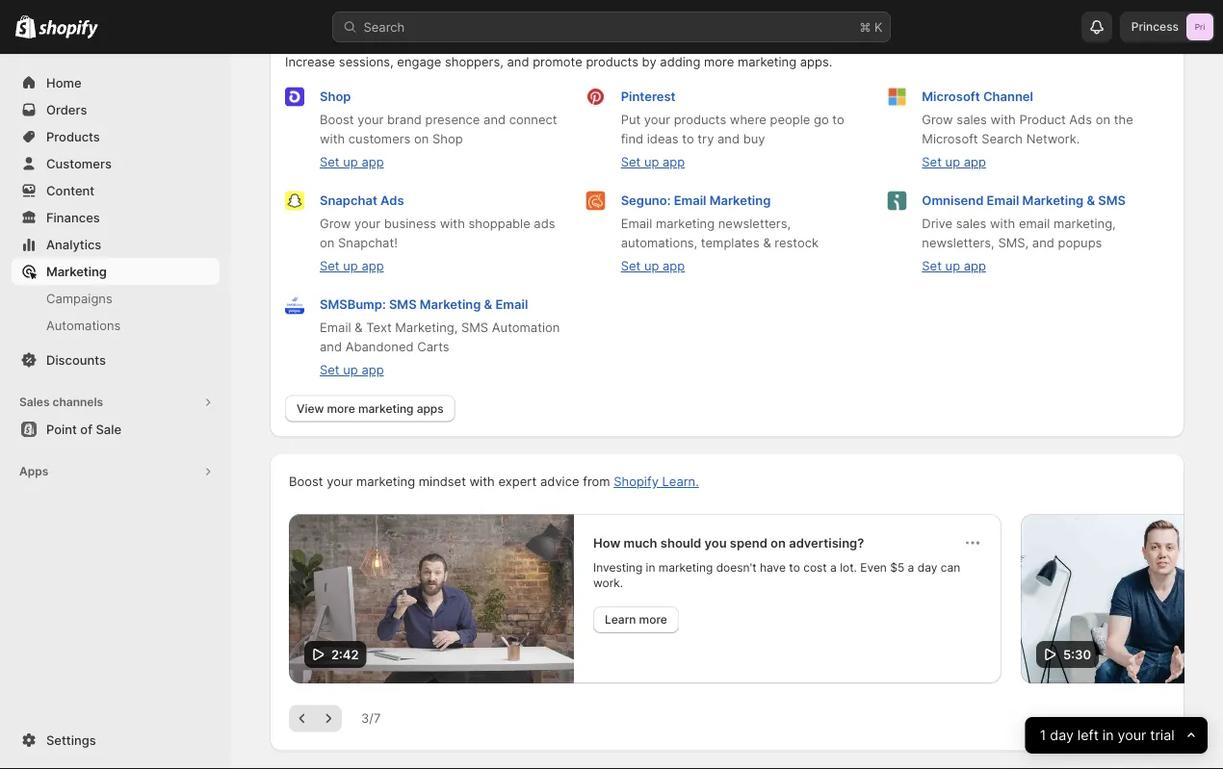 Task type: vqa. For each thing, say whether or not it's contained in the screenshot.
the
yes



Task type: describe. For each thing, give the bounding box(es) containing it.
home
[[46, 75, 82, 90]]

point of sale button
[[0, 416, 231, 443]]

your down view more marketing apps link
[[327, 475, 353, 490]]

restock
[[775, 236, 819, 251]]

discounts link
[[12, 347, 220, 374]]

point of sale link
[[12, 416, 220, 443]]

the
[[1114, 113, 1134, 128]]

finances link
[[12, 204, 220, 231]]

omnisend
[[922, 194, 984, 209]]

on inside the shop boost your brand presence and connect with customers on shop set up app
[[414, 132, 429, 147]]

shopify
[[614, 475, 659, 490]]

app inside "snapchat ads grow your business with shoppable ads on snapchat! set up app"
[[362, 259, 384, 274]]

templates
[[701, 236, 760, 251]]

campaigns link
[[12, 285, 220, 312]]

set up app link for snapchat ads grow your business with shoppable ads on snapchat! set up app
[[320, 259, 384, 274]]

your inside the shop boost your brand presence and connect with customers on shop set up app
[[358, 113, 384, 128]]

email down seguno: at the top right
[[621, 217, 653, 232]]

0 horizontal spatial shopify image
[[15, 15, 36, 38]]

sales inside microsoft channel grow sales with product ads on the microsoft search network. set up app
[[957, 113, 988, 128]]

and left promote
[[507, 55, 529, 70]]

business
[[384, 217, 437, 232]]

3 / 7
[[361, 712, 381, 727]]

marketing down analytics
[[46, 264, 107, 279]]

up inside seguno: email marketing email marketing newsletters, automations, templates & restock set up app
[[645, 259, 659, 274]]

abandoned
[[346, 340, 414, 355]]

ads inside "snapchat ads grow your business with shoppable ads on snapchat! set up app"
[[381, 194, 404, 209]]

up inside "snapchat ads grow your business with shoppable ads on snapchat! set up app"
[[343, 259, 358, 274]]

$5
[[891, 561, 905, 575]]

snapchat!
[[338, 236, 398, 251]]

1 vertical spatial boost
[[289, 475, 323, 490]]

mindset
[[419, 475, 466, 490]]

automations link
[[12, 312, 220, 339]]

2 vertical spatial sms
[[462, 321, 489, 336]]

set inside microsoft channel grow sales with product ads on the microsoft search network. set up app
[[922, 155, 942, 170]]

advertising?
[[789, 536, 865, 551]]

can
[[941, 561, 961, 575]]

1 horizontal spatial apps
[[417, 402, 444, 416]]

princess
[[1132, 20, 1179, 34]]

have
[[760, 561, 786, 575]]

promote
[[533, 55, 583, 70]]

automations
[[46, 318, 121, 333]]

shoppers,
[[445, 55, 504, 70]]

marketing link
[[12, 258, 220, 285]]

app inside smsbump: sms marketing & email email & text marketing, sms automation and abandoned carts set up app
[[362, 363, 384, 378]]

on up have at the right of the page
[[771, 536, 786, 551]]

and inside smsbump: sms marketing & email email & text marketing, sms automation and abandoned carts set up app
[[320, 340, 342, 355]]

email inside "omnisend email marketing & sms drive sales with email marketing, newsletters, sms, and popups set up app"
[[987, 194, 1020, 209]]

3
[[361, 712, 369, 727]]

products link
[[12, 123, 220, 150]]

sales inside "omnisend email marketing & sms drive sales with email marketing, newsletters, sms, and popups set up app"
[[957, 217, 987, 232]]

2 a from the left
[[908, 561, 915, 575]]

customers link
[[12, 150, 220, 177]]

seguno:
[[621, 194, 671, 209]]

orders
[[46, 102, 87, 117]]

set inside smsbump: sms marketing & email email & text marketing, sms automation and abandoned carts set up app
[[320, 363, 340, 378]]

carts
[[417, 340, 450, 355]]

1
[[1040, 728, 1047, 744]]

set inside seguno: email marketing email marketing newsletters, automations, templates & restock set up app
[[621, 259, 641, 274]]

even
[[861, 561, 887, 575]]

home link
[[12, 69, 220, 96]]

email right seguno: at the top right
[[674, 194, 707, 209]]

set up app link for seguno: email marketing email marketing newsletters, automations, templates & restock set up app
[[621, 259, 685, 274]]

0 horizontal spatial shop
[[320, 90, 351, 105]]

smsbump:
[[320, 298, 386, 313]]

much
[[624, 536, 658, 551]]

marketing left apps.
[[738, 55, 797, 70]]

marketing apps
[[285, 28, 379, 43]]

your inside "snapchat ads grow your business with shoppable ads on snapchat! set up app"
[[355, 217, 381, 232]]

& up "automation"
[[484, 298, 493, 313]]

0 vertical spatial apps
[[350, 28, 379, 43]]

settings
[[46, 733, 96, 748]]

app inside "pinterest put your products where people go to find ideas to try and buy set up app"
[[663, 155, 685, 170]]

app inside "omnisend email marketing & sms drive sales with email marketing, newsletters, sms, and popups set up app"
[[964, 259, 987, 274]]

1 day left in your trial button
[[1026, 718, 1208, 754]]

microsoft channel link
[[922, 90, 1034, 105]]

adding
[[660, 55, 701, 70]]

snapchat
[[320, 194, 378, 209]]

shoppable
[[469, 217, 531, 232]]

brand
[[387, 113, 422, 128]]

1 horizontal spatial shop
[[433, 132, 463, 147]]

set up app link for omnisend email marketing & sms drive sales with email marketing, newsletters, sms, and popups set up app
[[922, 259, 987, 274]]

seguno: email marketing email marketing newsletters, automations, templates & restock set up app
[[621, 194, 819, 274]]

app inside microsoft channel grow sales with product ads on the microsoft search network. set up app
[[964, 155, 987, 170]]

search inside microsoft channel grow sales with product ads on the microsoft search network. set up app
[[982, 132, 1023, 147]]

how much should you spend on advertising?
[[594, 536, 865, 551]]

snapchat ads link
[[320, 194, 404, 209]]

apps button
[[12, 459, 220, 486]]

set inside "snapchat ads grow your business with shoppable ads on snapchat! set up app"
[[320, 259, 340, 274]]

pinterest
[[621, 90, 676, 105]]

your inside "pinterest put your products where people go to find ideas to try and buy set up app"
[[644, 113, 671, 128]]

5:30
[[1064, 647, 1092, 662]]

how
[[594, 536, 621, 551]]

1 horizontal spatial shopify image
[[39, 20, 99, 39]]

put
[[621, 113, 641, 128]]

0 vertical spatial search
[[364, 19, 405, 34]]

products inside "pinterest put your products where people go to find ideas to try and buy set up app"
[[674, 113, 727, 128]]

ideas
[[647, 132, 679, 147]]

smsbump: sms marketing & email email & text marketing, sms automation and abandoned carts set up app
[[320, 298, 560, 378]]

boost your marketing mindset with expert advice from shopify learn.
[[289, 475, 699, 490]]

set inside "pinterest put your products where people go to find ideas to try and buy set up app"
[[621, 155, 641, 170]]

set up app link for shop boost your brand presence and connect with customers on shop set up app
[[320, 155, 384, 170]]

5:30 button
[[1021, 515, 1224, 684]]

analytics link
[[12, 231, 220, 258]]

from
[[583, 475, 610, 490]]

with inside the shop boost your brand presence and connect with customers on shop set up app
[[320, 132, 345, 147]]

investing in marketing doesn't have to cost a lot. even $5 a day can work.
[[594, 561, 961, 591]]

boost inside the shop boost your brand presence and connect with customers on shop set up app
[[320, 113, 354, 128]]

snapchat ads grow your business with shoppable ads on snapchat! set up app
[[320, 194, 556, 274]]

lot.
[[840, 561, 857, 575]]

and inside "pinterest put your products where people go to find ideas to try and buy set up app"
[[718, 132, 740, 147]]

view
[[297, 402, 324, 416]]

marketing,
[[1054, 217, 1116, 232]]

microsoft channel grow sales with product ads on the microsoft search network. set up app
[[922, 90, 1134, 170]]

with left expert
[[470, 475, 495, 490]]

of
[[80, 422, 92, 437]]

sales channels button
[[12, 389, 220, 416]]

up inside the shop boost your brand presence and connect with customers on shop set up app
[[343, 155, 358, 170]]

marketing,
[[395, 321, 458, 336]]

2 horizontal spatial more
[[704, 55, 734, 70]]

ads
[[534, 217, 556, 232]]



Task type: locate. For each thing, give the bounding box(es) containing it.
grow down microsoft channel link
[[922, 113, 954, 128]]

ads inside microsoft channel grow sales with product ads on the microsoft search network. set up app
[[1070, 113, 1093, 128]]

shop down increase on the left top of page
[[320, 90, 351, 105]]

expert
[[499, 475, 537, 490]]

automations,
[[621, 236, 698, 251]]

with inside "snapchat ads grow your business with shoppable ads on snapchat! set up app"
[[440, 217, 465, 232]]

app inside seguno: email marketing email marketing newsletters, automations, templates & restock set up app
[[663, 259, 685, 274]]

newsletters, down drive
[[922, 236, 995, 251]]

shopify learn. link
[[614, 475, 699, 490]]

your up snapchat!
[[355, 217, 381, 232]]

campaigns
[[46, 291, 112, 306]]

people
[[770, 113, 811, 128]]

shop
[[320, 90, 351, 105], [433, 132, 463, 147]]

automation
[[492, 321, 560, 336]]

marketing down "abandoned"
[[358, 402, 414, 416]]

to inside investing in marketing doesn't have to cost a lot. even $5 a day can work.
[[789, 561, 801, 575]]

grow for microsoft
[[922, 113, 954, 128]]

customers
[[349, 132, 411, 147]]

sms
[[1099, 194, 1126, 209], [389, 298, 417, 313], [462, 321, 489, 336]]

0 vertical spatial sms
[[1099, 194, 1126, 209]]

learn more link
[[594, 607, 679, 634]]

sms up marketing,
[[389, 298, 417, 313]]

0 vertical spatial grow
[[922, 113, 954, 128]]

2 horizontal spatial sms
[[1099, 194, 1126, 209]]

marketing up increase on the left top of page
[[285, 28, 346, 43]]

set up app link down "abandoned"
[[320, 363, 384, 378]]

marketing up marketing,
[[420, 298, 481, 313]]

2 vertical spatial to
[[789, 561, 801, 575]]

marketing up email
[[1023, 194, 1084, 209]]

1 horizontal spatial ads
[[1070, 113, 1093, 128]]

shop boost your brand presence and connect with customers on shop set up app
[[320, 90, 557, 170]]

set up "snapchat"
[[320, 155, 340, 170]]

doesn't
[[717, 561, 757, 575]]

microsoft
[[922, 90, 981, 105], [922, 132, 979, 147]]

find
[[621, 132, 644, 147]]

should
[[661, 536, 702, 551]]

and down smsbump:
[[320, 340, 342, 355]]

set up app link down snapchat!
[[320, 259, 384, 274]]

analytics
[[46, 237, 101, 252]]

trial
[[1151, 728, 1175, 744]]

point of sale
[[46, 422, 121, 437]]

with down channel at the top right of the page
[[991, 113, 1016, 128]]

1 horizontal spatial more
[[639, 613, 668, 627]]

newsletters, up templates
[[718, 217, 791, 232]]

up down ideas
[[645, 155, 659, 170]]

sale
[[96, 422, 121, 437]]

more inside learn more link
[[639, 613, 668, 627]]

& left text
[[355, 321, 363, 336]]

set up view
[[320, 363, 340, 378]]

1 horizontal spatial products
[[674, 113, 727, 128]]

on inside microsoft channel grow sales with product ads on the microsoft search network. set up app
[[1096, 113, 1111, 128]]

ads up business at left
[[381, 194, 404, 209]]

app down "abandoned"
[[362, 363, 384, 378]]

with inside microsoft channel grow sales with product ads on the microsoft search network. set up app
[[991, 113, 1016, 128]]

advice
[[541, 475, 580, 490]]

connect
[[509, 113, 557, 128]]

marketing up templates
[[710, 194, 771, 209]]

more right view
[[327, 402, 355, 416]]

0 horizontal spatial a
[[831, 561, 837, 575]]

your left trial
[[1118, 728, 1147, 744]]

by
[[642, 55, 657, 70]]

marketing inside investing in marketing doesn't have to cost a lot. even $5 a day can work.
[[659, 561, 713, 575]]

products
[[46, 129, 100, 144]]

marketing
[[285, 28, 346, 43], [710, 194, 771, 209], [1023, 194, 1084, 209], [46, 264, 107, 279], [420, 298, 481, 313]]

1 microsoft from the top
[[922, 90, 981, 105]]

1 horizontal spatial to
[[789, 561, 801, 575]]

more inside view more marketing apps link
[[327, 402, 355, 416]]

1 vertical spatial grow
[[320, 217, 351, 232]]

with
[[991, 113, 1016, 128], [320, 132, 345, 147], [440, 217, 465, 232], [991, 217, 1016, 232], [470, 475, 495, 490]]

text
[[366, 321, 392, 336]]

1 vertical spatial more
[[327, 402, 355, 416]]

sales down microsoft channel link
[[957, 113, 988, 128]]

your up ideas
[[644, 113, 671, 128]]

pinterest link
[[621, 90, 676, 105]]

marketing for view more marketing apps
[[358, 402, 414, 416]]

apps
[[350, 28, 379, 43], [417, 402, 444, 416]]

0 horizontal spatial ads
[[381, 194, 404, 209]]

up up omnisend
[[946, 155, 961, 170]]

in inside investing in marketing doesn't have to cost a lot. even $5 a day can work.
[[646, 561, 656, 575]]

your up customers
[[358, 113, 384, 128]]

learn more
[[605, 613, 668, 627]]

0 horizontal spatial to
[[682, 132, 694, 147]]

set up app link down automations,
[[621, 259, 685, 274]]

0 horizontal spatial grow
[[320, 217, 351, 232]]

0 horizontal spatial more
[[327, 402, 355, 416]]

apps.
[[800, 55, 833, 70]]

marketing inside view more marketing apps link
[[358, 402, 414, 416]]

1 vertical spatial apps
[[417, 402, 444, 416]]

set down automations,
[[621, 259, 641, 274]]

to right go
[[833, 113, 845, 128]]

email up "automation"
[[496, 298, 528, 313]]

1 horizontal spatial newsletters,
[[922, 236, 995, 251]]

1 vertical spatial products
[[674, 113, 727, 128]]

and right try
[[718, 132, 740, 147]]

ads up network. on the right top of the page
[[1070, 113, 1093, 128]]

0 horizontal spatial sms
[[389, 298, 417, 313]]

1 vertical spatial sms
[[389, 298, 417, 313]]

a left "lot."
[[831, 561, 837, 575]]

boost
[[320, 113, 354, 128], [289, 475, 323, 490]]

smsbump: sms marketing & email link
[[320, 298, 528, 313]]

newsletters, inside "omnisend email marketing & sms drive sales with email marketing, newsletters, sms, and popups set up app"
[[922, 236, 995, 251]]

grow
[[922, 113, 954, 128], [320, 217, 351, 232]]

app down omnisend
[[964, 259, 987, 274]]

day inside dropdown button
[[1051, 728, 1074, 744]]

marketing inside "omnisend email marketing & sms drive sales with email marketing, newsletters, sms, and popups set up app"
[[1023, 194, 1084, 209]]

1 vertical spatial sales
[[957, 217, 987, 232]]

marketing for investing in marketing doesn't have to cost a lot. even $5 a day can work.
[[659, 561, 713, 575]]

settings link
[[12, 727, 220, 754]]

work.
[[594, 577, 623, 591]]

7
[[374, 712, 381, 727]]

apps up the sessions,
[[350, 28, 379, 43]]

0 vertical spatial ads
[[1070, 113, 1093, 128]]

marketing for boost your marketing mindset with expert advice from shopify learn.
[[356, 475, 415, 490]]

⌘
[[860, 19, 871, 34]]

sms right marketing,
[[462, 321, 489, 336]]

try
[[698, 132, 714, 147]]

marketing
[[738, 55, 797, 70], [656, 217, 715, 232], [358, 402, 414, 416], [356, 475, 415, 490], [659, 561, 713, 575]]

apps down the carts
[[417, 402, 444, 416]]

up down customers
[[343, 155, 358, 170]]

spend
[[730, 536, 768, 551]]

with right business at left
[[440, 217, 465, 232]]

investing
[[594, 561, 643, 575]]

up down automations,
[[645, 259, 659, 274]]

ads
[[1070, 113, 1093, 128], [381, 194, 404, 209]]

0 horizontal spatial apps
[[350, 28, 379, 43]]

pinterest put your products where people go to find ideas to try and buy set up app
[[621, 90, 845, 170]]

to left cost
[[789, 561, 801, 575]]

0 vertical spatial newsletters,
[[718, 217, 791, 232]]

with up sms,
[[991, 217, 1016, 232]]

set up app link up omnisend
[[922, 155, 987, 170]]

to left try
[[682, 132, 694, 147]]

point
[[46, 422, 77, 437]]

0 vertical spatial shop
[[320, 90, 351, 105]]

/
[[369, 712, 374, 727]]

shop down presence
[[433, 132, 463, 147]]

1 horizontal spatial grow
[[922, 113, 954, 128]]

view more marketing apps
[[297, 402, 444, 416]]

set down find
[[621, 155, 641, 170]]

set up app link for pinterest put your products where people go to find ideas to try and buy set up app
[[621, 155, 685, 170]]

cost
[[804, 561, 827, 575]]

set up app link for microsoft channel grow sales with product ads on the microsoft search network. set up app
[[922, 155, 987, 170]]

with inside "omnisend email marketing & sms drive sales with email marketing, newsletters, sms, and popups set up app"
[[991, 217, 1016, 232]]

product
[[1020, 113, 1066, 128]]

set inside "omnisend email marketing & sms drive sales with email marketing, newsletters, sms, and popups set up app"
[[922, 259, 942, 274]]

0 vertical spatial products
[[586, 55, 639, 70]]

seguno: email marketing link
[[621, 194, 771, 209]]

1 day left in your trial
[[1040, 728, 1175, 744]]

0 vertical spatial to
[[833, 113, 845, 128]]

app down automations,
[[663, 259, 685, 274]]

products left by
[[586, 55, 639, 70]]

finances
[[46, 210, 100, 225]]

in inside dropdown button
[[1103, 728, 1115, 744]]

and inside "omnisend email marketing & sms drive sales with email marketing, newsletters, sms, and popups set up app"
[[1033, 236, 1055, 251]]

content
[[46, 183, 95, 198]]

sms up the marketing, on the top right of the page
[[1099, 194, 1126, 209]]

1 vertical spatial day
[[1051, 728, 1074, 744]]

1 horizontal spatial sms
[[462, 321, 489, 336]]

app inside the shop boost your brand presence and connect with customers on shop set up app
[[362, 155, 384, 170]]

on left snapchat!
[[320, 236, 335, 251]]

on left "the"
[[1096, 113, 1111, 128]]

up down snapchat!
[[343, 259, 358, 274]]

email up email
[[987, 194, 1020, 209]]

set up app link down customers
[[320, 155, 384, 170]]

0 horizontal spatial search
[[364, 19, 405, 34]]

microsoft left channel at the top right of the page
[[922, 90, 981, 105]]

up inside microsoft channel grow sales with product ads on the microsoft search network. set up app
[[946, 155, 961, 170]]

app down ideas
[[663, 155, 685, 170]]

sms inside "omnisend email marketing & sms drive sales with email marketing, newsletters, sms, and popups set up app"
[[1099, 194, 1126, 209]]

grow down "snapchat"
[[320, 217, 351, 232]]

app down snapchat!
[[362, 259, 384, 274]]

boost down view
[[289, 475, 323, 490]]

princess image
[[1187, 13, 1214, 40]]

marketing for omnisend email marketing & sms drive sales with email marketing, newsletters, sms, and popups set up app
[[1023, 194, 1084, 209]]

on down brand on the left top of page
[[414, 132, 429, 147]]

0 horizontal spatial newsletters,
[[718, 217, 791, 232]]

boost down shop link
[[320, 113, 354, 128]]

2 microsoft from the top
[[922, 132, 979, 147]]

you
[[705, 536, 727, 551]]

0 vertical spatial day
[[918, 561, 938, 575]]

network.
[[1027, 132, 1080, 147]]

app down customers
[[362, 155, 384, 170]]

1 horizontal spatial a
[[908, 561, 915, 575]]

0 vertical spatial boost
[[320, 113, 354, 128]]

your inside dropdown button
[[1118, 728, 1147, 744]]

app up omnisend
[[964, 155, 987, 170]]

marketing for smsbump: sms marketing & email email & text marketing, sms automation and abandoned carts set up app
[[420, 298, 481, 313]]

1 vertical spatial newsletters,
[[922, 236, 995, 251]]

1 a from the left
[[831, 561, 837, 575]]

marketing for seguno: email marketing email marketing newsletters, automations, templates & restock set up app
[[710, 194, 771, 209]]

on inside "snapchat ads grow your business with shoppable ads on snapchat! set up app"
[[320, 236, 335, 251]]

0 horizontal spatial day
[[918, 561, 938, 575]]

presence
[[425, 113, 480, 128]]

apps
[[19, 465, 48, 479]]

more for learn more
[[639, 613, 668, 627]]

1 vertical spatial in
[[1103, 728, 1115, 744]]

marketing left mindset
[[356, 475, 415, 490]]

grow inside "snapchat ads grow your business with shoppable ads on snapchat! set up app"
[[320, 217, 351, 232]]

1 horizontal spatial in
[[1103, 728, 1115, 744]]

up down "abandoned"
[[343, 363, 358, 378]]

sales channels
[[19, 396, 103, 409]]

search down channel at the top right of the page
[[982, 132, 1023, 147]]

1 horizontal spatial day
[[1051, 728, 1074, 744]]

newsletters, inside seguno: email marketing email marketing newsletters, automations, templates & restock set up app
[[718, 217, 791, 232]]

in
[[646, 561, 656, 575], [1103, 728, 1115, 744]]

&
[[1087, 194, 1096, 209], [763, 236, 771, 251], [484, 298, 493, 313], [355, 321, 363, 336]]

set up app link down ideas
[[621, 155, 685, 170]]

set up omnisend
[[922, 155, 942, 170]]

set up app link down drive
[[922, 259, 987, 274]]

search up the sessions,
[[364, 19, 405, 34]]

set up app link for smsbump: sms marketing & email email & text marketing, sms automation and abandoned carts set up app
[[320, 363, 384, 378]]

and left connect
[[484, 113, 506, 128]]

products
[[586, 55, 639, 70], [674, 113, 727, 128]]

& inside seguno: email marketing email marketing newsletters, automations, templates & restock set up app
[[763, 236, 771, 251]]

day
[[918, 561, 938, 575], [1051, 728, 1074, 744]]

where
[[730, 113, 767, 128]]

shop link
[[320, 90, 351, 105]]

marketing down should
[[659, 561, 713, 575]]

sms,
[[999, 236, 1029, 251]]

and
[[507, 55, 529, 70], [484, 113, 506, 128], [718, 132, 740, 147], [1033, 236, 1055, 251], [320, 340, 342, 355]]

0 vertical spatial more
[[704, 55, 734, 70]]

1 vertical spatial ads
[[381, 194, 404, 209]]

email
[[1019, 217, 1050, 232]]

1 vertical spatial shop
[[433, 132, 463, 147]]

a right $5
[[908, 561, 915, 575]]

0 horizontal spatial in
[[646, 561, 656, 575]]

microsoft down microsoft channel link
[[922, 132, 979, 147]]

& up the marketing, on the top right of the page
[[1087, 194, 1096, 209]]

set inside the shop boost your brand presence and connect with customers on shop set up app
[[320, 155, 340, 170]]

set down drive
[[922, 259, 942, 274]]

0 vertical spatial sales
[[957, 113, 988, 128]]

0 vertical spatial in
[[646, 561, 656, 575]]

grow for snapchat!
[[320, 217, 351, 232]]

up inside smsbump: sms marketing & email email & text marketing, sms automation and abandoned carts set up app
[[343, 363, 358, 378]]

learn.
[[662, 475, 699, 490]]

set down snapchat!
[[320, 259, 340, 274]]

drive
[[922, 217, 953, 232]]

2 horizontal spatial to
[[833, 113, 845, 128]]

marketing inside seguno: email marketing email marketing newsletters, automations, templates & restock set up app
[[710, 194, 771, 209]]

0 horizontal spatial products
[[586, 55, 639, 70]]

email
[[674, 194, 707, 209], [987, 194, 1020, 209], [621, 217, 653, 232], [496, 298, 528, 313], [320, 321, 351, 336]]

in right left
[[1103, 728, 1115, 744]]

day right 1
[[1051, 728, 1074, 744]]

up inside "pinterest put your products where people go to find ideas to try and buy set up app"
[[645, 155, 659, 170]]

channels
[[52, 396, 103, 409]]

more
[[704, 55, 734, 70], [327, 402, 355, 416], [639, 613, 668, 627]]

day inside investing in marketing doesn't have to cost a lot. even $5 a day can work.
[[918, 561, 938, 575]]

more right adding
[[704, 55, 734, 70]]

popups
[[1058, 236, 1103, 251]]

and down email
[[1033, 236, 1055, 251]]

grow inside microsoft channel grow sales with product ads on the microsoft search network. set up app
[[922, 113, 954, 128]]

& left restock
[[763, 236, 771, 251]]

discounts
[[46, 353, 106, 368]]

in down the 'much'
[[646, 561, 656, 575]]

2 vertical spatial more
[[639, 613, 668, 627]]

more right learn
[[639, 613, 668, 627]]

sessions,
[[339, 55, 394, 70]]

more for view more marketing apps
[[327, 402, 355, 416]]

up down drive
[[946, 259, 961, 274]]

a
[[831, 561, 837, 575], [908, 561, 915, 575]]

marketing inside smsbump: sms marketing & email email & text marketing, sms automation and abandoned carts set up app
[[420, 298, 481, 313]]

& inside "omnisend email marketing & sms drive sales with email marketing, newsletters, sms, and popups set up app"
[[1087, 194, 1096, 209]]

1 vertical spatial to
[[682, 132, 694, 147]]

products up try
[[674, 113, 727, 128]]

0 vertical spatial microsoft
[[922, 90, 981, 105]]

shopify image
[[15, 15, 36, 38], [39, 20, 99, 39]]

day left can on the right of page
[[918, 561, 938, 575]]

omnisend email marketing & sms link
[[922, 194, 1126, 209]]

1 vertical spatial microsoft
[[922, 132, 979, 147]]

email down smsbump:
[[320, 321, 351, 336]]

and inside the shop boost your brand presence and connect with customers on shop set up app
[[484, 113, 506, 128]]

1 vertical spatial search
[[982, 132, 1023, 147]]

up inside "omnisend email marketing & sms drive sales with email marketing, newsletters, sms, and popups set up app"
[[946, 259, 961, 274]]

marketing inside seguno: email marketing email marketing newsletters, automations, templates & restock set up app
[[656, 217, 715, 232]]

1 horizontal spatial search
[[982, 132, 1023, 147]]

marketing down seguno: email marketing link
[[656, 217, 715, 232]]

sales down omnisend
[[957, 217, 987, 232]]

k
[[875, 19, 883, 34]]



